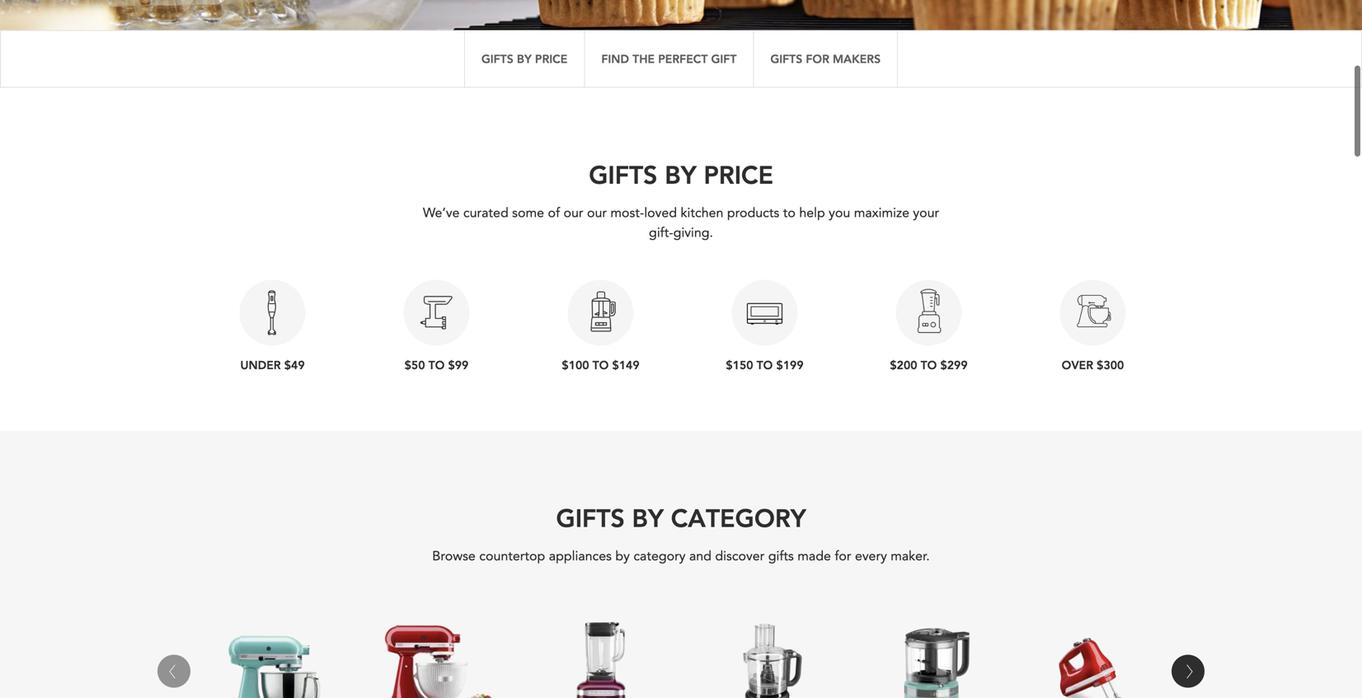 Task type: locate. For each thing, give the bounding box(es) containing it.
your
[[913, 204, 940, 222]]

1 vertical spatial gifts by price
[[589, 158, 774, 190]]

kitchenaid® stand mixer. image
[[199, 610, 346, 699]]

0 horizontal spatial price
[[535, 51, 568, 66]]

to for $150 to $199
[[757, 357, 773, 373]]

$100 to $149
[[562, 357, 640, 373]]

price up products
[[704, 158, 774, 190]]

putting the finishing touches on some homemade cupcakes. image
[[0, 0, 1363, 30]]

to inside we've curated some of our our most-loved kitchen products to help you maximize your gift-giving.
[[783, 204, 796, 222]]

$299
[[941, 357, 968, 373]]

gifts inside gifts for makers button
[[771, 51, 803, 66]]

2 our from the left
[[587, 204, 607, 222]]

our right of
[[564, 204, 584, 222]]

previous image
[[162, 661, 183, 683]]

$100 to $149 link
[[519, 259, 683, 390]]

the
[[633, 51, 655, 66]]

gifts by price
[[482, 51, 568, 66], [589, 158, 774, 190]]

0 vertical spatial gifts by price
[[482, 51, 568, 66]]

discover
[[715, 548, 765, 566]]

find
[[602, 51, 629, 66]]

our left most-
[[587, 204, 607, 222]]

we've curated some of our our most-loved kitchen products to help you maximize your gift-giving.
[[423, 204, 940, 242]]

0 vertical spatial price
[[535, 51, 568, 66]]

0 vertical spatial by
[[517, 51, 532, 66]]

made
[[798, 548, 831, 566]]

some
[[512, 204, 544, 222]]

maximize
[[854, 204, 910, 222]]

to left "help"
[[783, 204, 796, 222]]

to left '$199'
[[757, 357, 773, 373]]

to left $149
[[593, 357, 609, 373]]

$150 to $199
[[726, 357, 804, 373]]

$200 to $299 link
[[847, 259, 1011, 390]]

$100
[[562, 357, 589, 373]]

to left $299
[[921, 357, 937, 373]]

to for $50 to $99
[[429, 357, 445, 373]]

1 horizontal spatial by
[[632, 502, 664, 534]]

category
[[671, 502, 806, 534]]

0 horizontal spatial our
[[564, 204, 584, 222]]

to for $100 to $149
[[593, 357, 609, 373]]

price inside 'button'
[[535, 51, 568, 66]]

under $49
[[240, 357, 305, 373]]

find the perfect gift
[[602, 51, 737, 66]]

$199
[[777, 357, 804, 373]]

1 horizontal spatial price
[[704, 158, 774, 190]]

our
[[564, 204, 584, 222], [587, 204, 607, 222]]

1 horizontal spatial gifts by price
[[589, 158, 774, 190]]

by
[[517, 51, 532, 66], [665, 158, 697, 190], [632, 502, 664, 534]]

and
[[690, 548, 712, 566]]

1 vertical spatial price
[[704, 158, 774, 190]]

every
[[855, 548, 887, 566]]

gifts inside gifts by price 'button'
[[482, 51, 514, 66]]

maker.
[[891, 548, 930, 566]]

gifts for makers button
[[753, 30, 898, 88]]

1 vertical spatial by
[[665, 158, 697, 190]]

kitchenaid® blender. image
[[527, 610, 675, 699]]

you
[[829, 204, 851, 222]]

of
[[548, 204, 560, 222]]

gifts by category
[[556, 502, 806, 534]]

1 horizontal spatial our
[[587, 204, 607, 222]]

to right $50
[[429, 357, 445, 373]]

price left find
[[535, 51, 568, 66]]

0 horizontal spatial gifts by price
[[482, 51, 568, 66]]

find the perfect gift button
[[584, 30, 753, 88]]

gifts
[[482, 51, 514, 66], [771, 51, 803, 66], [589, 158, 658, 190], [556, 502, 625, 534]]

over $300 link
[[1011, 259, 1175, 390]]

to
[[783, 204, 796, 222], [429, 357, 445, 373], [593, 357, 609, 373], [757, 357, 773, 373], [921, 357, 937, 373]]

0 horizontal spatial by
[[517, 51, 532, 66]]

2 vertical spatial by
[[632, 502, 664, 534]]

price
[[535, 51, 568, 66], [704, 158, 774, 190]]

$50 to $99
[[405, 357, 469, 373]]

2 horizontal spatial by
[[665, 158, 697, 190]]



Task type: vqa. For each thing, say whether or not it's contained in the screenshot.
mind
no



Task type: describe. For each thing, give the bounding box(es) containing it.
category
[[634, 548, 686, 566]]

makers
[[833, 51, 881, 66]]

kitchenaid® food processor. image
[[691, 610, 839, 699]]

to for $200 to $299
[[921, 357, 937, 373]]

gifts by price inside 'button'
[[482, 51, 568, 66]]

under $49 link
[[191, 259, 355, 390]]

kitchen
[[681, 204, 724, 222]]

products
[[727, 204, 780, 222]]

by for category
[[632, 502, 664, 534]]

loved
[[644, 204, 677, 222]]

perfect
[[658, 51, 708, 66]]

gifts
[[769, 548, 794, 566]]

$49
[[284, 357, 305, 373]]

gift
[[711, 51, 737, 66]]

gifts for makers
[[771, 51, 881, 66]]

$150
[[726, 357, 754, 373]]

gifts by price button
[[464, 30, 584, 88]]

by for our
[[665, 158, 697, 190]]

$149
[[612, 357, 640, 373]]

by inside 'button'
[[517, 51, 532, 66]]

kitchenaid® stand mixer attachment. image
[[363, 596, 511, 699]]

$300
[[1097, 357, 1125, 373]]

browse countertop appliances by category and discover gifts made for every maker.
[[432, 548, 930, 566]]

under
[[240, 357, 281, 373]]

previous image
[[1180, 661, 1201, 683]]

help
[[800, 204, 825, 222]]

appliances
[[549, 548, 612, 566]]

by
[[616, 548, 630, 566]]

$99
[[448, 357, 469, 373]]

$50 to $99 link
[[355, 259, 519, 390]]

giving.
[[674, 224, 713, 242]]

$200
[[890, 357, 918, 373]]

for
[[835, 548, 852, 566]]

kitchenaid® hand mixer. image
[[1020, 610, 1167, 699]]

most-
[[611, 204, 645, 222]]

$50
[[405, 357, 425, 373]]

we've
[[423, 204, 460, 222]]

curated
[[463, 204, 509, 222]]

$200 to $299
[[890, 357, 968, 373]]

for
[[806, 51, 830, 66]]

kitchenaid® food chopper. image
[[855, 605, 1003, 699]]

over $300
[[1062, 357, 1125, 373]]

over
[[1062, 357, 1094, 373]]

$150 to $199 link
[[683, 259, 847, 390]]

countertop
[[479, 548, 546, 566]]

1 our from the left
[[564, 204, 584, 222]]

gift-
[[649, 224, 674, 242]]

browse
[[432, 548, 476, 566]]



